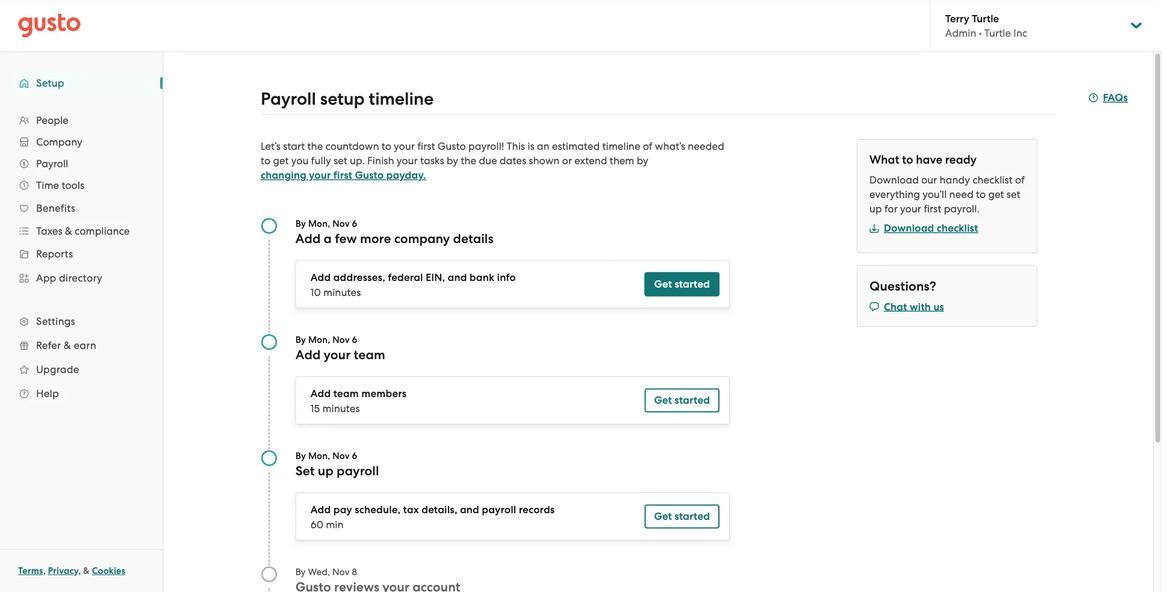 Task type: vqa. For each thing, say whether or not it's contained in the screenshot.
the bottommost columns
no



Task type: locate. For each thing, give the bounding box(es) containing it.
6
[[352, 218, 357, 229], [352, 335, 357, 345], [352, 451, 357, 462]]

timeline up them
[[602, 140, 640, 152]]

need
[[949, 188, 974, 201]]

&
[[65, 225, 72, 237], [64, 340, 71, 352], [83, 566, 90, 577]]

reports
[[36, 248, 73, 260]]

1 vertical spatial of
[[1015, 174, 1025, 186]]

mon, inside by mon, nov 6 set up payroll
[[308, 451, 330, 462]]

get
[[654, 278, 672, 291], [654, 394, 672, 407], [654, 511, 672, 523]]

1 vertical spatial get started button
[[645, 389, 720, 413]]

3 mon, from the top
[[308, 451, 330, 462]]

have
[[916, 153, 943, 167]]

help
[[36, 388, 59, 400]]

1 vertical spatial started
[[675, 394, 710, 407]]

payroll button
[[12, 153, 151, 175]]

0 horizontal spatial up
[[318, 464, 334, 479]]

2 vertical spatial first
[[924, 203, 942, 215]]

up left for
[[870, 203, 882, 215]]

shown
[[529, 155, 560, 167]]

chat with us button
[[870, 300, 944, 314]]

mon,
[[308, 218, 330, 229], [308, 335, 330, 345], [308, 451, 330, 462]]

1 vertical spatial get
[[654, 394, 672, 407]]

2 get from the top
[[654, 394, 672, 407]]

nov inside by mon, nov 6 add a few more company details
[[332, 218, 350, 229]]

6 inside by mon, nov 6 set up payroll
[[352, 451, 357, 462]]

0 vertical spatial and
[[448, 272, 467, 284]]

mon, up a
[[308, 218, 330, 229]]

your right for
[[900, 203, 921, 215]]

minutes inside "add team members 15 minutes"
[[322, 403, 360, 415]]

15
[[311, 403, 320, 415]]

your inside by mon, nov 6 add your team
[[324, 347, 351, 363]]

0 vertical spatial get
[[654, 278, 672, 291]]

turtle right •
[[984, 27, 1011, 39]]

1 vertical spatial the
[[461, 155, 476, 167]]

0 vertical spatial &
[[65, 225, 72, 237]]

started for team
[[675, 394, 710, 407]]

payroll up time
[[36, 158, 68, 170]]

team left members
[[333, 388, 359, 400]]

1 vertical spatial get
[[988, 188, 1004, 201]]

10
[[311, 286, 321, 298]]

the left the due
[[461, 155, 476, 167]]

download down for
[[884, 222, 934, 235]]

3 by from the top
[[295, 451, 306, 462]]

to right need
[[976, 188, 986, 201]]

to
[[382, 140, 391, 152], [902, 153, 913, 167], [261, 155, 271, 167], [976, 188, 986, 201]]

download inside the download our handy checklist of everything you'll need to get set up for your first payroll.
[[870, 174, 919, 186]]

needed
[[688, 140, 724, 152]]

min
[[326, 519, 344, 531]]

1 vertical spatial payroll
[[36, 158, 68, 170]]

6 inside by mon, nov 6 add a few more company details
[[352, 218, 357, 229]]

to inside the download our handy checklist of everything you'll need to get set up for your first payroll.
[[976, 188, 986, 201]]

everything
[[870, 188, 920, 201]]

what's
[[655, 140, 685, 152]]

admin
[[945, 27, 976, 39]]

1 vertical spatial set
[[1007, 188, 1020, 201]]

1 get started button from the top
[[645, 272, 720, 297]]

privacy
[[48, 566, 78, 577]]

1 vertical spatial &
[[64, 340, 71, 352]]

circle blank image
[[261, 566, 278, 583]]

0 vertical spatial minutes
[[323, 286, 361, 298]]

0 vertical spatial gusto
[[438, 140, 466, 152]]

1 horizontal spatial the
[[461, 155, 476, 167]]

0 vertical spatial started
[[675, 278, 710, 291]]

1 vertical spatial team
[[333, 388, 359, 400]]

& left cookies
[[83, 566, 90, 577]]

1 horizontal spatial by
[[637, 155, 648, 167]]

team up members
[[354, 347, 385, 363]]

team
[[354, 347, 385, 363], [333, 388, 359, 400]]

timeline
[[369, 89, 434, 109], [602, 140, 640, 152]]

tax
[[403, 504, 419, 516]]

payroll
[[337, 464, 379, 479], [482, 504, 516, 516]]

to down let's
[[261, 155, 271, 167]]

timeline right setup
[[369, 89, 434, 109]]

1 vertical spatial timeline
[[602, 140, 640, 152]]

gusto inside the let's start the countdown to your first gusto payroll! this is an estimated                     timeline of what's needed to get you fully set up.
[[438, 140, 466, 152]]

details,
[[422, 504, 457, 516]]

gusto down finish
[[355, 169, 384, 182]]

and right details,
[[460, 504, 479, 516]]

1 vertical spatial up
[[318, 464, 334, 479]]

0 horizontal spatial of
[[643, 140, 653, 152]]

0 vertical spatial payroll
[[261, 89, 316, 109]]

0 vertical spatial get
[[273, 155, 289, 167]]

your up "add team members 15 minutes"
[[324, 347, 351, 363]]

2 get started from the top
[[654, 394, 710, 407]]

1 vertical spatial first
[[333, 169, 352, 182]]

team inside by mon, nov 6 add your team
[[354, 347, 385, 363]]

1 started from the top
[[675, 278, 710, 291]]

1 vertical spatial minutes
[[322, 403, 360, 415]]

2 6 from the top
[[352, 335, 357, 345]]

the up "fully"
[[307, 140, 323, 152]]

1 horizontal spatial gusto
[[438, 140, 466, 152]]

help link
[[12, 383, 151, 405]]

due
[[479, 155, 497, 167]]

by
[[295, 218, 306, 229], [295, 335, 306, 345], [295, 451, 306, 462], [295, 567, 306, 577]]

1 horizontal spatial payroll
[[261, 89, 316, 109]]

started
[[675, 278, 710, 291], [675, 394, 710, 407], [675, 511, 710, 523]]

& for earn
[[64, 340, 71, 352]]

up inside by mon, nov 6 set up payroll
[[318, 464, 334, 479]]

1 vertical spatial payroll
[[482, 504, 516, 516]]

1 vertical spatial and
[[460, 504, 479, 516]]

0 vertical spatial download
[[870, 174, 919, 186]]

time
[[36, 179, 59, 191]]

2 started from the top
[[675, 394, 710, 407]]

settings link
[[12, 311, 151, 332]]

0 vertical spatial 6
[[352, 218, 357, 229]]

add inside "add team members 15 minutes"
[[311, 388, 331, 400]]

of inside the let's start the countdown to your first gusto payroll! this is an estimated                     timeline of what's needed to get you fully set up.
[[643, 140, 653, 152]]

members
[[361, 388, 407, 400]]

3 6 from the top
[[352, 451, 357, 462]]

2 vertical spatial get started
[[654, 511, 710, 523]]

up right set
[[318, 464, 334, 479]]

0 horizontal spatial timeline
[[369, 89, 434, 109]]

1 horizontal spatial get
[[988, 188, 1004, 201]]

get started for payroll
[[654, 511, 710, 523]]

, left cookies button
[[78, 566, 81, 577]]

1 by from the left
[[447, 155, 458, 167]]

0 horizontal spatial first
[[333, 169, 352, 182]]

0 horizontal spatial payroll
[[337, 464, 379, 479]]

0 horizontal spatial the
[[307, 140, 323, 152]]

your down "fully"
[[309, 169, 331, 182]]

up inside the download our handy checklist of everything you'll need to get set up for your first payroll.
[[870, 203, 882, 215]]

6 for payroll
[[352, 451, 357, 462]]

ein,
[[426, 272, 445, 284]]

0 vertical spatial first
[[417, 140, 435, 152]]

get inside the let's start the countdown to your first gusto payroll! this is an estimated                     timeline of what's needed to get you fully set up.
[[273, 155, 289, 167]]

4 by from the top
[[295, 567, 306, 577]]

payroll setup timeline
[[261, 89, 434, 109]]

2 vertical spatial get
[[654, 511, 672, 523]]

3 get from the top
[[654, 511, 672, 523]]

1 vertical spatial download
[[884, 222, 934, 235]]

payroll inside add pay schedule, tax details, and payroll records 60 min
[[482, 504, 516, 516]]

2 vertical spatial &
[[83, 566, 90, 577]]

your up payday.
[[397, 155, 418, 167]]

0 vertical spatial the
[[307, 140, 323, 152]]

0 horizontal spatial gusto
[[355, 169, 384, 182]]

get right need
[[988, 188, 1004, 201]]

2 horizontal spatial first
[[924, 203, 942, 215]]

set up changing your first gusto payday. button
[[334, 155, 347, 167]]

, left the privacy
[[43, 566, 46, 577]]

mon, down 10
[[308, 335, 330, 345]]

get up changing
[[273, 155, 289, 167]]

your up finish
[[394, 140, 415, 152]]

6 inside by mon, nov 6 add your team
[[352, 335, 357, 345]]

payroll for payroll
[[36, 158, 68, 170]]

by right tasks
[[447, 155, 458, 167]]

0 vertical spatial up
[[870, 203, 882, 215]]

1 horizontal spatial ,
[[78, 566, 81, 577]]

earn
[[74, 340, 96, 352]]

0 vertical spatial timeline
[[369, 89, 434, 109]]

checklist down payroll.
[[937, 222, 978, 235]]

by for set up payroll
[[295, 451, 306, 462]]

0 vertical spatial get started button
[[645, 272, 720, 297]]

3 get started button from the top
[[645, 505, 720, 529]]

and inside add addresses, federal ein, and bank info 10 minutes
[[448, 272, 467, 284]]

0 vertical spatial of
[[643, 140, 653, 152]]

get started
[[654, 278, 710, 291], [654, 394, 710, 407], [654, 511, 710, 523]]

with
[[910, 301, 931, 313]]

2 by from the top
[[295, 335, 306, 345]]

first for for
[[924, 203, 942, 215]]

get started for team
[[654, 394, 710, 407]]

add team members 15 minutes
[[311, 388, 407, 415]]

add for up
[[311, 504, 331, 516]]

1 vertical spatial mon,
[[308, 335, 330, 345]]

0 vertical spatial payroll
[[337, 464, 379, 479]]

checklist up need
[[973, 174, 1013, 186]]

1 vertical spatial turtle
[[984, 27, 1011, 39]]

first down up.
[[333, 169, 352, 182]]

payroll inside by mon, nov 6 set up payroll
[[337, 464, 379, 479]]

first inside finish your tasks by the due dates shown or extend them by changing your first gusto payday.
[[333, 169, 352, 182]]

0 vertical spatial team
[[354, 347, 385, 363]]

first down you'll
[[924, 203, 942, 215]]

fully
[[311, 155, 331, 167]]

gusto
[[438, 140, 466, 152], [355, 169, 384, 182]]

info
[[497, 272, 516, 284]]

0 vertical spatial set
[[334, 155, 347, 167]]

download for download our handy checklist of everything you'll need to get set up for your first payroll.
[[870, 174, 919, 186]]

nov for payroll
[[332, 451, 350, 462]]

2 vertical spatial get started button
[[645, 505, 720, 529]]

set
[[334, 155, 347, 167], [1007, 188, 1020, 201]]

& for compliance
[[65, 225, 72, 237]]

refer
[[36, 340, 61, 352]]

0 vertical spatial checklist
[[973, 174, 1013, 186]]

0 horizontal spatial set
[[334, 155, 347, 167]]

2 , from the left
[[78, 566, 81, 577]]

first up tasks
[[417, 140, 435, 152]]

turtle up •
[[972, 12, 999, 25]]

first inside the let's start the countdown to your first gusto payroll! this is an estimated                     timeline of what's needed to get you fully set up.
[[417, 140, 435, 152]]

first for changing
[[333, 169, 352, 182]]

timeline inside the let's start the countdown to your first gusto payroll! this is an estimated                     timeline of what's needed to get you fully set up.
[[602, 140, 640, 152]]

chat
[[884, 301, 907, 313]]

nov for team
[[332, 335, 350, 345]]

1 vertical spatial gusto
[[355, 169, 384, 182]]

minutes right 15 at the bottom left of the page
[[322, 403, 360, 415]]

1 horizontal spatial of
[[1015, 174, 1025, 186]]

0 vertical spatial get started
[[654, 278, 710, 291]]

1 horizontal spatial set
[[1007, 188, 1020, 201]]

1 horizontal spatial payroll
[[482, 504, 516, 516]]

1 by from the top
[[295, 218, 306, 229]]

by for add your team
[[295, 335, 306, 345]]

& right taxes
[[65, 225, 72, 237]]

2 vertical spatial mon,
[[308, 451, 330, 462]]

dates
[[500, 155, 526, 167]]

3 started from the top
[[675, 511, 710, 523]]

1 vertical spatial 6
[[352, 335, 357, 345]]

2 mon, from the top
[[308, 335, 330, 345]]

payroll up pay
[[337, 464, 379, 479]]

let's start the countdown to your first gusto payroll! this is an estimated                     timeline of what's needed to get you fully set up.
[[261, 140, 724, 167]]

payroll left records
[[482, 504, 516, 516]]

1 horizontal spatial first
[[417, 140, 435, 152]]

schedule,
[[355, 504, 401, 516]]

& left "earn"
[[64, 340, 71, 352]]

1 horizontal spatial timeline
[[602, 140, 640, 152]]

your inside the let's start the countdown to your first gusto payroll! this is an estimated                     timeline of what's needed to get you fully set up.
[[394, 140, 415, 152]]

minutes
[[323, 286, 361, 298], [322, 403, 360, 415]]

minutes down addresses, at the top
[[323, 286, 361, 298]]

0 vertical spatial mon,
[[308, 218, 330, 229]]

nov for few
[[332, 218, 350, 229]]

1 6 from the top
[[352, 218, 357, 229]]

add for your
[[311, 388, 331, 400]]

0 horizontal spatial payroll
[[36, 158, 68, 170]]

2 vertical spatial started
[[675, 511, 710, 523]]

0 horizontal spatial by
[[447, 155, 458, 167]]

payroll inside dropdown button
[[36, 158, 68, 170]]

mon, up set
[[308, 451, 330, 462]]

& inside taxes & compliance dropdown button
[[65, 225, 72, 237]]

add inside add addresses, federal ein, and bank info 10 minutes
[[311, 272, 331, 284]]

refer & earn link
[[12, 335, 151, 356]]

by right them
[[637, 155, 648, 167]]

set right need
[[1007, 188, 1020, 201]]

0 horizontal spatial ,
[[43, 566, 46, 577]]

mon, inside by mon, nov 6 add a few more company details
[[308, 218, 330, 229]]

and
[[448, 272, 467, 284], [460, 504, 479, 516]]

list
[[0, 110, 163, 406]]

get for team
[[654, 394, 672, 407]]

get started button for team
[[645, 389, 720, 413]]

1 mon, from the top
[[308, 218, 330, 229]]

terms , privacy , & cookies
[[18, 566, 125, 577]]

our
[[921, 174, 937, 186]]

3 get started from the top
[[654, 511, 710, 523]]

0 horizontal spatial get
[[273, 155, 289, 167]]

gusto navigation element
[[0, 52, 163, 425]]

payroll up start
[[261, 89, 316, 109]]

pay
[[333, 504, 352, 516]]

your inside the download our handy checklist of everything you'll need to get set up for your first payroll.
[[900, 203, 921, 215]]

gusto up finish your tasks by the due dates shown or extend them by changing your first gusto payday.
[[438, 140, 466, 152]]

payroll
[[261, 89, 316, 109], [36, 158, 68, 170]]

0 vertical spatial turtle
[[972, 12, 999, 25]]

2 vertical spatial 6
[[352, 451, 357, 462]]

first inside the download our handy checklist of everything you'll need to get set up for your first payroll.
[[924, 203, 942, 215]]

2 get started button from the top
[[645, 389, 720, 413]]

add
[[295, 231, 321, 246], [311, 272, 331, 284], [295, 347, 321, 363], [311, 388, 331, 400], [311, 504, 331, 516]]

mon, inside by mon, nov 6 add your team
[[308, 335, 330, 345]]

nov inside by mon, nov 6 add your team
[[332, 335, 350, 345]]

and right ein,
[[448, 272, 467, 284]]

1 horizontal spatial up
[[870, 203, 882, 215]]

extend
[[575, 155, 607, 167]]

finish
[[367, 155, 394, 167]]

by inside by mon, nov 6 set up payroll
[[295, 451, 306, 462]]

download up the everything
[[870, 174, 919, 186]]

company button
[[12, 131, 151, 153]]

1 vertical spatial get started
[[654, 394, 710, 407]]

by inside by mon, nov 6 add a few more company details
[[295, 218, 306, 229]]

what to have ready
[[870, 153, 977, 167]]

by mon, nov 6 set up payroll
[[295, 451, 379, 479]]

by mon, nov 6 add a few more company details
[[295, 218, 494, 246]]

& inside 'refer & earn' link
[[64, 340, 71, 352]]

directory
[[59, 272, 102, 284]]

and inside add pay schedule, tax details, and payroll records 60 min
[[460, 504, 479, 516]]

by inside by mon, nov 6 add your team
[[295, 335, 306, 345]]

add inside add pay schedule, tax details, and payroll records 60 min
[[311, 504, 331, 516]]

6 for few
[[352, 218, 357, 229]]

nov inside by mon, nov 6 set up payroll
[[332, 451, 350, 462]]



Task type: describe. For each thing, give the bounding box(es) containing it.
company
[[394, 231, 450, 246]]

up.
[[350, 155, 365, 167]]

by mon, nov 6 add your team
[[295, 335, 385, 363]]

1 get from the top
[[654, 278, 672, 291]]

gusto inside finish your tasks by the due dates shown or extend them by changing your first gusto payday.
[[355, 169, 384, 182]]

payroll for up
[[337, 464, 379, 479]]

8
[[352, 567, 357, 577]]

60
[[311, 519, 323, 531]]

download for download checklist
[[884, 222, 934, 235]]

payroll for payroll setup timeline
[[261, 89, 316, 109]]

taxes
[[36, 225, 62, 237]]

team inside "add team members 15 minutes"
[[333, 388, 359, 400]]

is
[[528, 140, 535, 152]]

download checklist
[[884, 222, 978, 235]]

1 , from the left
[[43, 566, 46, 577]]

the inside the let's start the countdown to your first gusto payroll! this is an estimated                     timeline of what's needed to get you fully set up.
[[307, 140, 323, 152]]

setup
[[320, 89, 365, 109]]

started for payroll
[[675, 511, 710, 523]]

checklist inside the download our handy checklist of everything you'll need to get set up for your first payroll.
[[973, 174, 1013, 186]]

an
[[537, 140, 550, 152]]

mon, for your
[[308, 335, 330, 345]]

few
[[335, 231, 357, 246]]

terry turtle admin • turtle inc
[[945, 12, 1027, 39]]

mon, for up
[[308, 451, 330, 462]]

company
[[36, 136, 82, 148]]

you'll
[[923, 188, 947, 201]]

them
[[610, 155, 634, 167]]

6 for team
[[352, 335, 357, 345]]

add for a
[[311, 272, 331, 284]]

payroll for and
[[482, 504, 516, 516]]

questions?
[[870, 279, 936, 294]]

by wed, nov 8
[[295, 567, 357, 577]]

upgrade
[[36, 364, 79, 376]]

cookies button
[[92, 564, 125, 579]]

app directory
[[36, 272, 102, 284]]

changing
[[261, 169, 306, 182]]

mon, for a
[[308, 218, 330, 229]]

terry
[[945, 12, 969, 25]]

payroll!
[[468, 140, 504, 152]]

get started button for payroll
[[645, 505, 720, 529]]

chat with us
[[884, 301, 944, 313]]

start
[[283, 140, 305, 152]]

set inside the download our handy checklist of everything you'll need to get set up for your first payroll.
[[1007, 188, 1020, 201]]

terms
[[18, 566, 43, 577]]

setup link
[[12, 72, 151, 94]]

the inside finish your tasks by the due dates shown or extend them by changing your first gusto payday.
[[461, 155, 476, 167]]

details
[[453, 231, 494, 246]]

payroll.
[[944, 203, 980, 215]]

inc
[[1014, 27, 1027, 39]]

benefits link
[[12, 198, 151, 219]]

•
[[979, 27, 982, 39]]

download our handy checklist of everything you'll need to get set up for your first payroll.
[[870, 174, 1025, 215]]

us
[[934, 301, 944, 313]]

list containing people
[[0, 110, 163, 406]]

federal
[[388, 272, 423, 284]]

1 get started from the top
[[654, 278, 710, 291]]

2 by from the left
[[637, 155, 648, 167]]

what
[[870, 153, 899, 167]]

setup
[[36, 77, 64, 89]]

or
[[562, 155, 572, 167]]

this
[[507, 140, 525, 152]]

people button
[[12, 110, 151, 131]]

benefits
[[36, 202, 75, 214]]

let's
[[261, 140, 281, 152]]

countdown
[[325, 140, 379, 152]]

taxes & compliance button
[[12, 220, 151, 242]]

refer & earn
[[36, 340, 96, 352]]

compliance
[[75, 225, 130, 237]]

tools
[[62, 179, 84, 191]]

tasks
[[420, 155, 444, 167]]

of inside the download our handy checklist of everything you'll need to get set up for your first payroll.
[[1015, 174, 1025, 186]]

minutes inside add addresses, federal ein, and bank info 10 minutes
[[323, 286, 361, 298]]

wed,
[[308, 567, 330, 577]]

privacy link
[[48, 566, 78, 577]]

by for add a few more company details
[[295, 218, 306, 229]]

settings
[[36, 316, 75, 328]]

time tools button
[[12, 175, 151, 196]]

changing your first gusto payday. button
[[261, 168, 426, 183]]

estimated
[[552, 140, 600, 152]]

app directory link
[[12, 267, 151, 289]]

get inside the download our handy checklist of everything you'll need to get set up for your first payroll.
[[988, 188, 1004, 201]]

for
[[885, 203, 898, 215]]

bank
[[470, 272, 495, 284]]

1 vertical spatial checklist
[[937, 222, 978, 235]]

faqs
[[1103, 92, 1128, 104]]

terms link
[[18, 566, 43, 577]]

ready
[[945, 153, 977, 167]]

add addresses, federal ein, and bank info 10 minutes
[[311, 272, 516, 298]]

set
[[295, 464, 315, 479]]

set inside the let's start the countdown to your first gusto payroll! this is an estimated                     timeline of what's needed to get you fully set up.
[[334, 155, 347, 167]]

cookies
[[92, 566, 125, 577]]

app
[[36, 272, 56, 284]]

addresses,
[[333, 272, 385, 284]]

add inside by mon, nov 6 add a few more company details
[[295, 231, 321, 246]]

handy
[[940, 174, 970, 186]]

to up finish
[[382, 140, 391, 152]]

faqs button
[[1089, 91, 1128, 105]]

taxes & compliance
[[36, 225, 130, 237]]

people
[[36, 114, 68, 126]]

add pay schedule, tax details, and payroll records 60 min
[[311, 504, 555, 531]]

download checklist link
[[870, 222, 978, 235]]

time tools
[[36, 179, 84, 191]]

to left have
[[902, 153, 913, 167]]

home image
[[18, 14, 81, 38]]

get for payroll
[[654, 511, 672, 523]]

upgrade link
[[12, 359, 151, 381]]

add inside by mon, nov 6 add your team
[[295, 347, 321, 363]]



